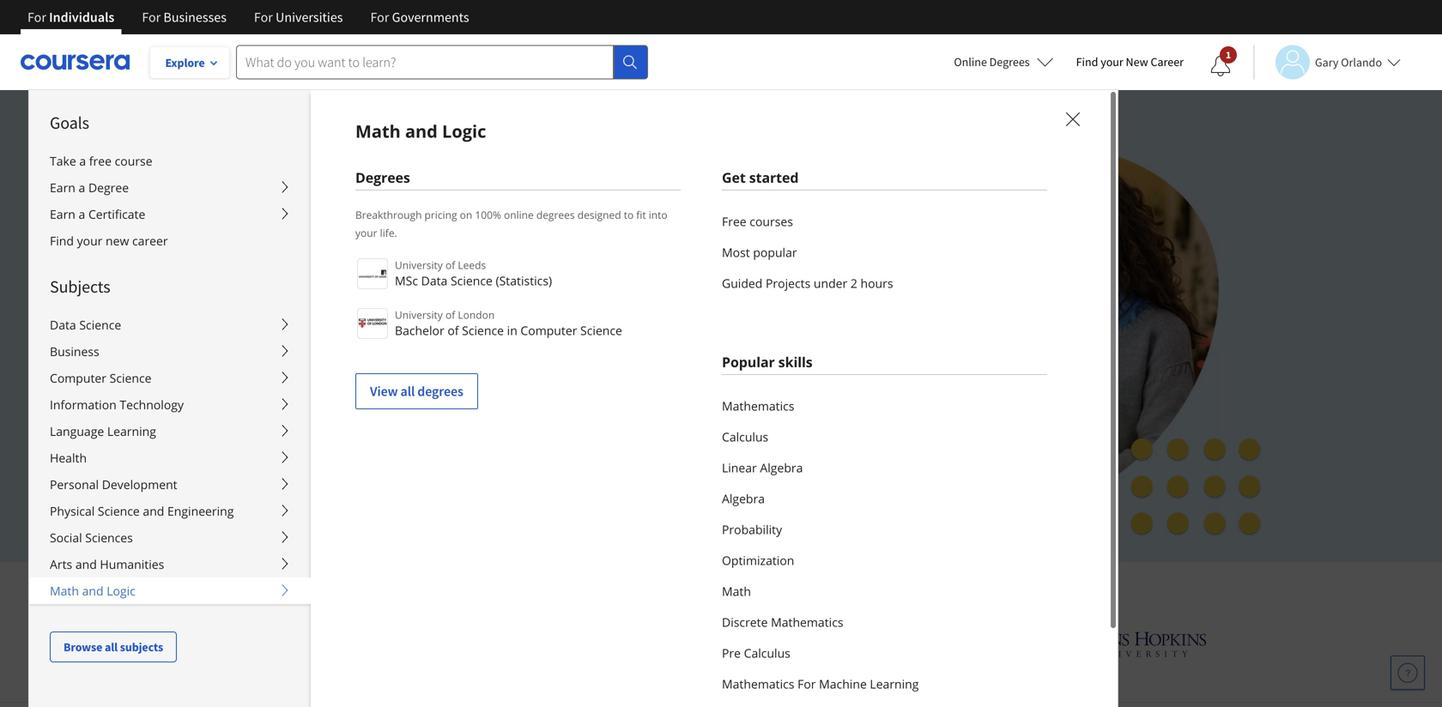 Task type: vqa. For each thing, say whether or not it's contained in the screenshot.
the bottom Math And Logic
yes



Task type: locate. For each thing, give the bounding box(es) containing it.
breakthrough pricing on 100% online degrees designed to fit into your life.
[[355, 208, 668, 240]]

algebra down linear
[[722, 491, 765, 507]]

of for data
[[446, 258, 455, 272]]

2 earn from the top
[[50, 206, 75, 222]]

with up discrete mathematics link
[[885, 576, 926, 604]]

get started
[[722, 168, 799, 187]]

coursera image
[[21, 48, 130, 76]]

science down personal development
[[98, 503, 140, 519]]

technology
[[120, 397, 184, 413]]

health
[[50, 450, 87, 466]]

degrees
[[990, 54, 1030, 70], [355, 168, 410, 187]]

math up discrete
[[722, 583, 751, 600]]

gary orlando
[[1315, 55, 1382, 70]]

What do you want to learn? text field
[[236, 45, 614, 79]]

data up business
[[50, 317, 76, 333]]

all right view
[[401, 383, 415, 400]]

1 vertical spatial logic
[[107, 583, 135, 599]]

1 horizontal spatial data
[[421, 273, 448, 289]]

0 horizontal spatial day
[[295, 424, 317, 441]]

list containing free courses
[[722, 206, 1047, 299]]

math and logic button
[[29, 578, 311, 604]]

learning down information technology
[[107, 423, 156, 440]]

your
[[1101, 54, 1124, 70], [355, 226, 377, 240], [77, 233, 103, 249], [223, 301, 263, 327]]

for left machine
[[798, 676, 816, 692]]

7,000+
[[399, 241, 458, 267]]

science up information technology
[[110, 370, 152, 386]]

projects,
[[223, 271, 299, 297]]

list containing mathematics
[[722, 391, 1047, 707]]

to down life.
[[376, 241, 394, 267]]

popular skills
[[722, 353, 813, 371]]

None search field
[[236, 45, 648, 79]]

help center image
[[1398, 663, 1418, 683]]

math and logic group
[[28, 89, 1119, 707]]

university of leeds logo image
[[357, 258, 388, 289]]

explore button
[[150, 47, 229, 78]]

2 vertical spatial a
[[79, 206, 85, 222]]

0 horizontal spatial math
[[50, 583, 79, 599]]

university up bachelor
[[395, 308, 443, 322]]

0 horizontal spatial computer
[[50, 370, 106, 386]]

science up business
[[79, 317, 121, 333]]

subscription
[[268, 301, 377, 327]]

1 university from the top
[[395, 258, 443, 272]]

0 vertical spatial find
[[1076, 54, 1098, 70]]

your inside breakthrough pricing on 100% online degrees designed to fit into your life.
[[355, 226, 377, 240]]

with left 14-
[[301, 465, 328, 481]]

logic down what do you want to learn? text field
[[442, 119, 486, 143]]

0 vertical spatial computer
[[521, 322, 577, 339]]

1 vertical spatial list
[[722, 391, 1047, 707]]

1 list from the top
[[722, 206, 1047, 299]]

math up coursera plus image
[[355, 119, 401, 143]]

fit
[[636, 208, 646, 222]]

cancel
[[296, 385, 334, 401]]

discrete mathematics link
[[722, 607, 1047, 638]]

0 vertical spatial university
[[395, 258, 443, 272]]

data inside university of leeds msc data science (statistics)
[[421, 273, 448, 289]]

university up msc
[[395, 258, 443, 272]]

math and logic inside dropdown button
[[50, 583, 135, 599]]

coursera
[[932, 576, 1019, 604]]

earn a certificate button
[[29, 201, 311, 228]]

take a free course link
[[29, 148, 311, 174]]

1 vertical spatial all
[[105, 640, 118, 655]]

science down leeds
[[451, 273, 493, 289]]

calculus down the discrete mathematics
[[744, 645, 791, 661]]

to left fit
[[624, 208, 634, 222]]

companies
[[775, 576, 880, 604]]

0 vertical spatial math and logic
[[355, 119, 486, 143]]

of left leeds
[[446, 258, 455, 272]]

physical
[[50, 503, 95, 519]]

guided projects under 2 hours
[[722, 275, 893, 291]]

guided
[[722, 275, 763, 291]]

computer
[[521, 322, 577, 339], [50, 370, 106, 386]]

day left money-
[[349, 465, 371, 481]]

1 horizontal spatial on
[[704, 241, 727, 267]]

world-
[[463, 241, 519, 267]]

university of michigan image
[[708, 621, 753, 668]]

courses,
[[566, 241, 639, 267]]

0 vertical spatial all
[[401, 383, 415, 400]]

on inside breakthrough pricing on 100% online degrees designed to fit into your life.
[[460, 208, 472, 222]]

university
[[395, 258, 443, 272], [395, 308, 443, 322]]

1 horizontal spatial with
[[885, 576, 926, 604]]

0 vertical spatial degrees
[[536, 208, 575, 222]]

0 horizontal spatial on
[[460, 208, 472, 222]]

mathematics down 'leading universities and companies with coursera plus'
[[771, 614, 844, 631]]

on left 100%
[[460, 208, 472, 222]]

find your new career
[[1076, 54, 1184, 70]]

skills
[[778, 353, 813, 371]]

close image
[[1061, 107, 1083, 130], [1061, 107, 1083, 130], [1061, 107, 1083, 130], [1061, 107, 1083, 130], [1061, 107, 1083, 130], [1061, 107, 1083, 130], [1062, 108, 1084, 130]]

1 vertical spatial university
[[395, 308, 443, 322]]

earn inside popup button
[[50, 206, 75, 222]]

designed
[[578, 208, 621, 222]]

earn
[[50, 179, 75, 196], [50, 206, 75, 222]]

0 vertical spatial with
[[301, 465, 328, 481]]

degrees right view
[[417, 383, 463, 400]]

0 horizontal spatial learning
[[107, 423, 156, 440]]

in down "most"
[[732, 271, 749, 297]]

take a free course
[[50, 153, 152, 169]]

of left the london
[[446, 308, 455, 322]]

free
[[89, 153, 112, 169]]

list
[[722, 206, 1047, 299], [722, 391, 1047, 707]]

degrees right online
[[990, 54, 1030, 70]]

math and logic inside menu item
[[355, 119, 486, 143]]

math and logic down what do you want to learn? text field
[[355, 119, 486, 143]]

2 horizontal spatial math
[[722, 583, 751, 600]]

all inside button
[[105, 640, 118, 655]]

find inside find your new career link
[[1076, 54, 1098, 70]]

in down (statistics)
[[507, 322, 517, 339]]

hands-
[[644, 241, 704, 267]]

1 horizontal spatial logic
[[442, 119, 486, 143]]

0 vertical spatial earn
[[50, 179, 75, 196]]

1 horizontal spatial computer
[[521, 322, 577, 339]]

0 vertical spatial to
[[624, 208, 634, 222]]

computer inside dropdown button
[[50, 370, 106, 386]]

a inside popup button
[[79, 206, 85, 222]]

0 vertical spatial mathematics
[[722, 398, 794, 414]]

take
[[50, 153, 76, 169]]

/year with 14-day money-back guarantee
[[267, 465, 513, 481]]

a for free
[[79, 153, 86, 169]]

close image
[[1061, 107, 1083, 130], [1061, 107, 1083, 130], [1061, 107, 1083, 130], [1061, 107, 1083, 130], [1061, 107, 1083, 130], [1061, 107, 1083, 130]]

1 horizontal spatial learning
[[870, 676, 919, 692]]

1 horizontal spatial in
[[732, 271, 749, 297]]

1 vertical spatial learning
[[870, 676, 919, 692]]

1 horizontal spatial math and logic
[[355, 119, 486, 143]]

guided projects under 2 hours link
[[722, 268, 1047, 299]]

calculus up linear
[[722, 429, 769, 445]]

and inside unlimited access to 7,000+ world-class courses, hands-on projects, and job-ready certificate programs—all included in your subscription
[[303, 271, 337, 297]]

1 horizontal spatial degrees
[[536, 208, 575, 222]]

1 vertical spatial day
[[349, 465, 371, 481]]

career
[[1151, 54, 1184, 70]]

access
[[314, 241, 371, 267]]

1 vertical spatial data
[[50, 317, 76, 333]]

math and logic
[[355, 119, 486, 143], [50, 583, 135, 599]]

degrees inside math and logic menu item
[[355, 168, 410, 187]]

pre calculus link
[[722, 638, 1047, 669]]

on
[[460, 208, 472, 222], [704, 241, 727, 267]]

university inside university of london bachelor of science in computer science
[[395, 308, 443, 322]]

science down programs—all
[[580, 322, 622, 339]]

free left trial at the bottom left of the page
[[319, 424, 346, 441]]

your inside unlimited access to 7,000+ world-class courses, hands-on projects, and job-ready certificate programs—all included in your subscription
[[223, 301, 263, 327]]

1 vertical spatial on
[[704, 241, 727, 267]]

earn down take
[[50, 179, 75, 196]]

for individuals
[[27, 9, 114, 26]]

msc
[[395, 273, 418, 289]]

discrete mathematics
[[722, 614, 844, 631]]

for left universities
[[254, 9, 273, 26]]

computer down business
[[50, 370, 106, 386]]

learning down the pre calculus link
[[870, 676, 919, 692]]

university for bachelor
[[395, 308, 443, 322]]

2 list from the top
[[722, 391, 1047, 707]]

math
[[355, 119, 401, 143], [50, 583, 79, 599], [722, 583, 751, 600]]

computer science
[[50, 370, 152, 386]]

money-
[[374, 465, 419, 481]]

1 horizontal spatial day
[[349, 465, 371, 481]]

university inside university of leeds msc data science (statistics)
[[395, 258, 443, 272]]

1 horizontal spatial to
[[624, 208, 634, 222]]

a inside "popup button"
[[79, 179, 85, 196]]

1 horizontal spatial free
[[722, 213, 747, 230]]

personal
[[50, 476, 99, 493]]

learning inside the mathematics for machine learning link
[[870, 676, 919, 692]]

for left businesses
[[142, 9, 161, 26]]

0 horizontal spatial with
[[301, 465, 328, 481]]

2 university from the top
[[395, 308, 443, 322]]

0 vertical spatial a
[[79, 153, 86, 169]]

gary
[[1315, 55, 1339, 70]]

find inside find your new career link
[[50, 233, 74, 249]]

1 horizontal spatial all
[[401, 383, 415, 400]]

and down what do you want to learn? text field
[[405, 119, 438, 143]]

a left the free
[[79, 153, 86, 169]]

university of illinois at urbana-champaign image
[[235, 631, 370, 658]]

gary orlando button
[[1253, 45, 1401, 79]]

day right start
[[295, 424, 317, 441]]

ready
[[376, 271, 426, 297]]

earn inside "popup button"
[[50, 179, 75, 196]]

for left governments
[[370, 9, 389, 26]]

0 horizontal spatial in
[[507, 322, 517, 339]]

day
[[295, 424, 317, 441], [349, 465, 371, 481]]

all for subjects
[[105, 640, 118, 655]]

1 vertical spatial find
[[50, 233, 74, 249]]

0 horizontal spatial logic
[[107, 583, 135, 599]]

1 vertical spatial a
[[79, 179, 85, 196]]

and up subscription
[[303, 271, 337, 297]]

on up guided
[[704, 241, 727, 267]]

a left degree
[[79, 179, 85, 196]]

1 vertical spatial earn
[[50, 206, 75, 222]]

course
[[115, 153, 152, 169]]

0 vertical spatial learning
[[107, 423, 156, 440]]

1 horizontal spatial degrees
[[990, 54, 1030, 70]]

degrees up breakthrough
[[355, 168, 410, 187]]

science
[[451, 273, 493, 289], [79, 317, 121, 333], [462, 322, 504, 339], [580, 322, 622, 339], [110, 370, 152, 386], [98, 503, 140, 519]]

0 vertical spatial algebra
[[760, 460, 803, 476]]

0 vertical spatial degrees
[[990, 54, 1030, 70]]

0 horizontal spatial math and logic
[[50, 583, 135, 599]]

all for degrees
[[401, 383, 415, 400]]

1 earn from the top
[[50, 179, 75, 196]]

0 vertical spatial day
[[295, 424, 317, 441]]

science inside university of leeds msc data science (statistics)
[[451, 273, 493, 289]]

pricing
[[425, 208, 457, 222]]

calculus link
[[722, 422, 1047, 452]]

mathematics for mathematics
[[722, 398, 794, 414]]

1 vertical spatial with
[[885, 576, 926, 604]]

1
[[1226, 48, 1231, 61]]

0 vertical spatial free
[[722, 213, 747, 230]]

a down the earn a degree
[[79, 206, 85, 222]]

mathematics for machine learning link
[[722, 669, 1047, 700]]

logic inside menu item
[[442, 119, 486, 143]]

online degrees
[[954, 54, 1030, 70]]

banner navigation
[[14, 0, 483, 34]]

machine
[[819, 676, 867, 692]]

earn down the earn a degree
[[50, 206, 75, 222]]

1 horizontal spatial find
[[1076, 54, 1098, 70]]

all inside 'list'
[[401, 383, 415, 400]]

0 vertical spatial data
[[421, 273, 448, 289]]

logic down humanities
[[107, 583, 135, 599]]

free courses link
[[722, 206, 1047, 237]]

1 vertical spatial in
[[507, 322, 517, 339]]

2 vertical spatial mathematics
[[722, 676, 794, 692]]

free up "most"
[[722, 213, 747, 230]]

0 vertical spatial list
[[722, 206, 1047, 299]]

earn for earn a certificate
[[50, 206, 75, 222]]

0 horizontal spatial free
[[319, 424, 346, 441]]

anytime
[[337, 385, 387, 401]]

1 vertical spatial free
[[319, 424, 346, 441]]

math down arts
[[50, 583, 79, 599]]

bachelor
[[395, 322, 444, 339]]

and down development
[[143, 503, 164, 519]]

science inside physical science and engineering dropdown button
[[98, 503, 140, 519]]

1 vertical spatial computer
[[50, 370, 106, 386]]

1 vertical spatial to
[[376, 241, 394, 267]]

0 vertical spatial logic
[[442, 119, 486, 143]]

math and logic down arts and humanities
[[50, 583, 135, 599]]

0 vertical spatial on
[[460, 208, 472, 222]]

0 vertical spatial in
[[732, 271, 749, 297]]

browse
[[64, 640, 102, 655]]

1 vertical spatial degrees
[[417, 383, 463, 400]]

for for governments
[[370, 9, 389, 26]]

mathematics down popular skills
[[722, 398, 794, 414]]

with inside button
[[301, 465, 328, 481]]

degrees right online
[[536, 208, 575, 222]]

business
[[50, 343, 99, 360]]

1 vertical spatial math and logic
[[50, 583, 135, 599]]

free inside list
[[722, 213, 747, 230]]

1 vertical spatial calculus
[[744, 645, 791, 661]]

14-
[[332, 465, 349, 481]]

0 horizontal spatial degrees
[[417, 383, 463, 400]]

of inside university of leeds msc data science (statistics)
[[446, 258, 455, 272]]

0 horizontal spatial find
[[50, 233, 74, 249]]

computer inside university of london bachelor of science in computer science
[[521, 322, 577, 339]]

find left new
[[1076, 54, 1098, 70]]

0 horizontal spatial degrees
[[355, 168, 410, 187]]

data inside dropdown button
[[50, 317, 76, 333]]

hours
[[861, 275, 893, 291]]

all right the browse on the bottom left of the page
[[105, 640, 118, 655]]

find down earn a certificate
[[50, 233, 74, 249]]

algebra right linear
[[760, 460, 803, 476]]

to inside breakthrough pricing on 100% online degrees designed to fit into your life.
[[624, 208, 634, 222]]

computer down (statistics)
[[521, 322, 577, 339]]

1 vertical spatial degrees
[[355, 168, 410, 187]]

mathematics down pre calculus in the right of the page
[[722, 676, 794, 692]]

and right arts
[[75, 556, 97, 573]]

job-
[[342, 271, 376, 297]]

goals
[[50, 112, 89, 133]]

0 horizontal spatial to
[[376, 241, 394, 267]]

for left individuals
[[27, 9, 46, 26]]

leading universities and companies with coursera plus
[[537, 576, 1065, 604]]

0 horizontal spatial all
[[105, 640, 118, 655]]

and down arts and humanities
[[82, 583, 104, 599]]

0 horizontal spatial data
[[50, 317, 76, 333]]

data down the 7,000+
[[421, 273, 448, 289]]

started
[[749, 168, 799, 187]]

programs—all
[[522, 271, 647, 297]]



Task type: describe. For each thing, give the bounding box(es) containing it.
for for businesses
[[142, 9, 161, 26]]

new
[[106, 233, 129, 249]]

view all degrees link
[[355, 373, 478, 410]]

courses
[[750, 213, 793, 230]]

mathematics for machine learning
[[722, 676, 919, 692]]

logic inside dropdown button
[[107, 583, 135, 599]]

start 7-day free trial
[[251, 424, 375, 441]]

earn a degree
[[50, 179, 129, 196]]

governments
[[392, 9, 469, 26]]

science down the london
[[462, 322, 504, 339]]

information technology button
[[29, 391, 311, 418]]

for inside list
[[798, 676, 816, 692]]

optimization
[[722, 552, 794, 569]]

universities
[[618, 576, 727, 604]]

in inside university of london bachelor of science in computer science
[[507, 322, 517, 339]]

view all degrees list
[[355, 257, 681, 410]]

/month, cancel anytime
[[244, 385, 387, 401]]

most
[[722, 244, 750, 261]]

find your new career
[[50, 233, 168, 249]]

a for degree
[[79, 179, 85, 196]]

to inside unlimited access to 7,000+ world-class courses, hands-on projects, and job-ready certificate programs—all included in your subscription
[[376, 241, 394, 267]]

social sciences
[[50, 530, 133, 546]]

and inside math and logic menu item
[[405, 119, 438, 143]]

in inside unlimited access to 7,000+ world-class courses, hands-on projects, and job-ready certificate programs—all included in your subscription
[[732, 271, 749, 297]]

certificate
[[88, 206, 145, 222]]

find for find your new career
[[50, 233, 74, 249]]

and inside arts and humanities dropdown button
[[75, 556, 97, 573]]

university for msc
[[395, 258, 443, 272]]

new
[[1126, 54, 1148, 70]]

view
[[370, 383, 398, 400]]

and inside math and logic dropdown button
[[82, 583, 104, 599]]

list for get started
[[722, 206, 1047, 299]]

engineering
[[167, 503, 234, 519]]

math inside dropdown button
[[50, 583, 79, 599]]

7-
[[283, 424, 295, 441]]

1 vertical spatial algebra
[[722, 491, 765, 507]]

browse all subjects button
[[50, 632, 177, 663]]

london
[[458, 308, 495, 322]]

university of london logo image
[[357, 308, 388, 339]]

for for individuals
[[27, 9, 46, 26]]

view all degrees
[[370, 383, 463, 400]]

0 vertical spatial calculus
[[722, 429, 769, 445]]

1 vertical spatial mathematics
[[771, 614, 844, 631]]

included
[[652, 271, 727, 297]]

1 horizontal spatial math
[[355, 119, 401, 143]]

humanities
[[100, 556, 164, 573]]

for for universities
[[254, 9, 273, 26]]

list for popular skills
[[722, 391, 1047, 707]]

learning inside language learning popup button
[[107, 423, 156, 440]]

free inside button
[[319, 424, 346, 441]]

leeds
[[458, 258, 486, 272]]

data science button
[[29, 312, 311, 338]]

back
[[419, 465, 447, 481]]

free courses
[[722, 213, 793, 230]]

find your new career link
[[1068, 52, 1192, 73]]

businesses
[[163, 9, 227, 26]]

class
[[519, 241, 561, 267]]

linear
[[722, 460, 757, 476]]

probability link
[[722, 514, 1047, 545]]

2
[[851, 275, 858, 291]]

degrees inside dropdown button
[[990, 54, 1030, 70]]

into
[[649, 208, 668, 222]]

degrees inside 'list'
[[417, 383, 463, 400]]

and inside physical science and engineering dropdown button
[[143, 503, 164, 519]]

of for of
[[446, 308, 455, 322]]

johns hopkins university image
[[1044, 628, 1207, 660]]

data science
[[50, 317, 121, 333]]

day inside button
[[349, 465, 371, 481]]

start
[[251, 424, 280, 441]]

on inside unlimited access to 7,000+ world-class courses, hands-on projects, and job-ready certificate programs—all included in your subscription
[[704, 241, 727, 267]]

online degrees button
[[940, 43, 1068, 81]]

of down the london
[[448, 322, 459, 339]]

explore
[[165, 55, 205, 70]]

earn a degree button
[[29, 174, 311, 201]]

earn for earn a degree
[[50, 179, 75, 196]]

science inside data science dropdown button
[[79, 317, 121, 333]]

sciences
[[85, 530, 133, 546]]

most popular link
[[722, 237, 1047, 268]]

personal development
[[50, 476, 177, 493]]

projects
[[766, 275, 811, 291]]

get
[[722, 168, 746, 187]]

trial
[[348, 424, 375, 441]]

information technology
[[50, 397, 184, 413]]

day inside button
[[295, 424, 317, 441]]

individuals
[[49, 9, 114, 26]]

pre
[[722, 645, 741, 661]]

subjects
[[50, 276, 110, 297]]

and down optimization
[[733, 576, 770, 604]]

math and logic menu item
[[310, 89, 1118, 707]]

pre calculus
[[722, 645, 791, 661]]

popular
[[753, 244, 797, 261]]

online
[[504, 208, 534, 222]]

language learning button
[[29, 418, 311, 445]]

for universities
[[254, 9, 343, 26]]

your inside explore menu element
[[77, 233, 103, 249]]

explore menu element
[[29, 90, 311, 663]]

/year with 14-day money-back guarantee button
[[223, 464, 513, 482]]

earn a certificate
[[50, 206, 145, 222]]

most popular
[[722, 244, 797, 261]]

physical science and engineering button
[[29, 498, 311, 525]]

science inside computer science dropdown button
[[110, 370, 152, 386]]

language learning
[[50, 423, 156, 440]]

mathematics for mathematics for machine learning
[[722, 676, 794, 692]]

find for find your new career
[[1076, 54, 1098, 70]]

physical science and engineering
[[50, 503, 234, 519]]

mathematics link
[[722, 391, 1047, 422]]

social
[[50, 530, 82, 546]]

show notifications image
[[1210, 56, 1231, 76]]

computer science button
[[29, 365, 311, 391]]

a for certificate
[[79, 206, 85, 222]]

degrees inside breakthrough pricing on 100% online degrees designed to fit into your life.
[[536, 208, 575, 222]]

math link
[[722, 576, 1047, 607]]

breakthrough
[[355, 208, 422, 222]]

career
[[132, 233, 168, 249]]

coursera plus image
[[223, 161, 485, 187]]

linear algebra
[[722, 460, 803, 476]]

discrete
[[722, 614, 768, 631]]

find your new career link
[[29, 228, 311, 254]]



